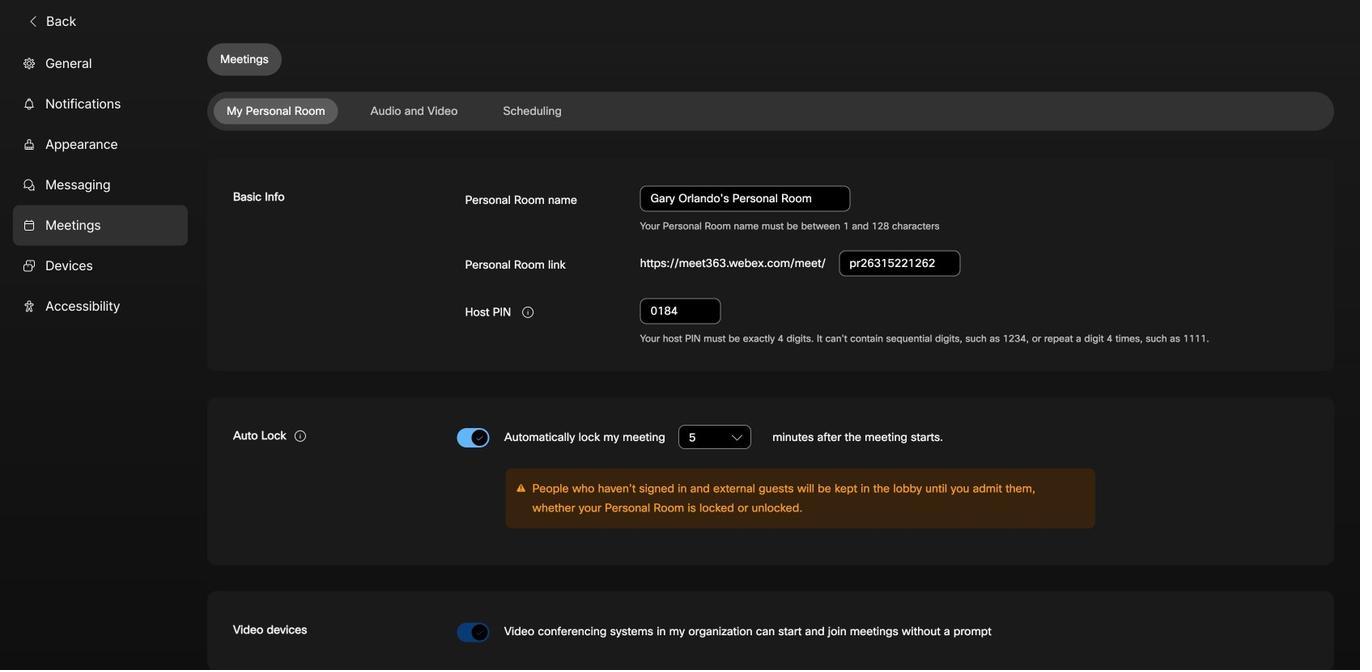 Task type: locate. For each thing, give the bounding box(es) containing it.
appearance tab
[[13, 124, 188, 165]]

meetings tab
[[13, 205, 188, 246]]

accessibility tab
[[13, 286, 188, 327]]



Task type: vqa. For each thing, say whether or not it's contained in the screenshot.
Devices Tab
yes



Task type: describe. For each thing, give the bounding box(es) containing it.
general tab
[[13, 43, 188, 84]]

messaging tab
[[13, 165, 188, 205]]

notifications tab
[[13, 84, 188, 124]]

devices tab
[[13, 246, 188, 286]]

settings navigation
[[0, 43, 207, 670]]



